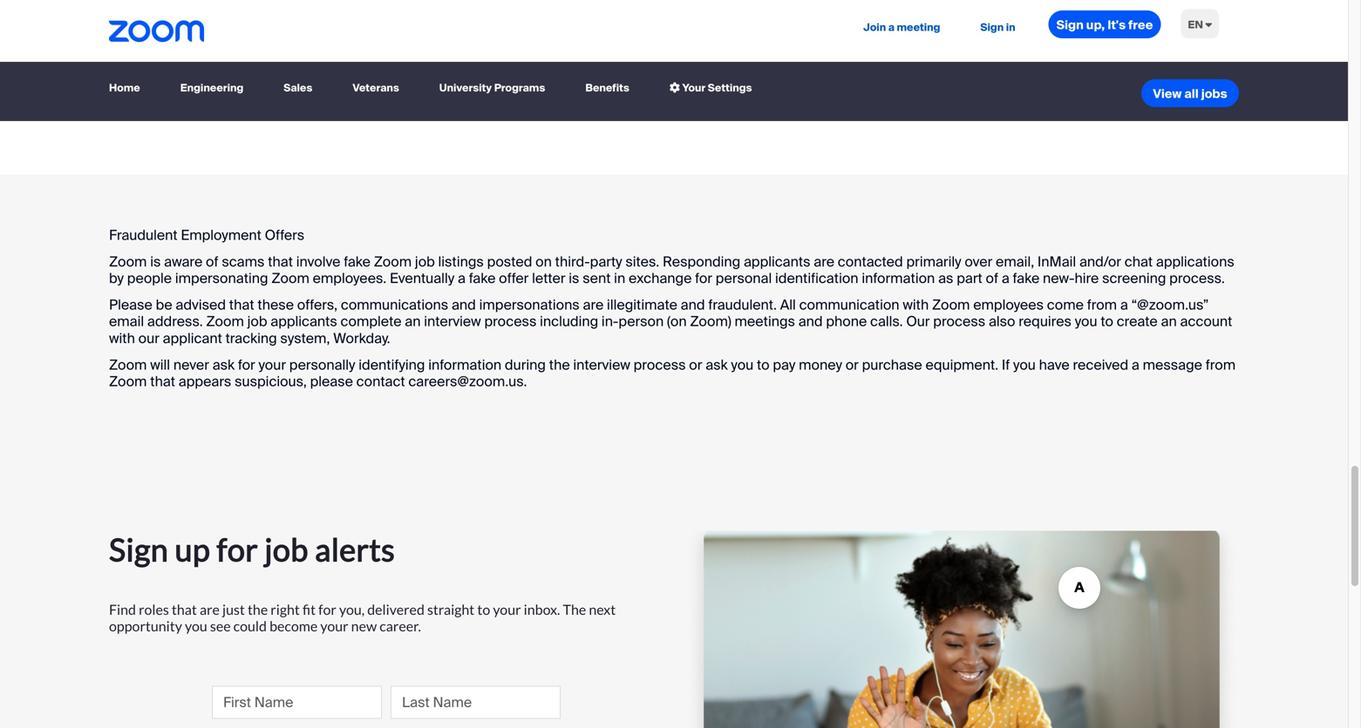 Task type: describe. For each thing, give the bounding box(es) containing it.
for inside sets forth how we will use the information we obtain when you apply for a position through this career site. if you do not consent to the terms of this privacy notice, please do not submit information to us.
[[898, 68, 910, 81]]

communication
[[799, 296, 899, 314]]

join a meeting link
[[856, 0, 947, 55]]

a right eventually
[[458, 270, 466, 288]]

received
[[1073, 356, 1128, 374]]

1 horizontal spatial not
[[1100, 68, 1114, 81]]

appears
[[179, 373, 231, 391]]

people
[[127, 270, 172, 288]]

for down tracking
[[238, 356, 255, 374]]

view
[[1153, 86, 1182, 102]]

1 horizontal spatial applicants
[[744, 253, 810, 271]]

create
[[1117, 313, 1158, 331]]

the inside fraudulent employment offers zoom is aware of scams that involve fake zoom job listings posted on third-party sites. responding applicants are contacted primarily over email, inmail and/or chat applications by people impersonating zoom employees. eventually a fake offer letter is sent in exchange for personal identification information as part of a fake new-hire screening process. please be advised that these offers, communications and impersonations are illegitimate and fraudulent. all communication with zoom employees come from a "@zoom.us" email address. zoom job applicants complete an interview process including in-person (on zoom) meetings and phone calls. our process also requires you to create an account with our applicant tracking system, workday. zoom will never ask for your personally identifying information during the interview process or ask you to pay money or purchase equipment. if you have received a message from zoom that appears suspicious, please contact careers@zoom.us.
[[549, 356, 570, 374]]

1 an from the left
[[405, 313, 421, 331]]

find roles that are just the right fit for you, delivered straight to your inbox. the next opportunity you see could become your new career.
[[109, 601, 616, 635]]

to inside find roles that are just the right fit for you, delivered straight to your inbox. the next opportunity you see could become your new career.
[[477, 601, 490, 618]]

tracking
[[225, 330, 277, 348]]

purchase
[[862, 356, 922, 374]]

1 horizontal spatial this
[[993, 68, 1009, 81]]

sign in link
[[974, 0, 1022, 55]]

straight
[[427, 601, 475, 618]]

veterans
[[353, 81, 399, 95]]

opportunity
[[109, 618, 182, 635]]

in-
[[602, 313, 619, 331]]

to left us.
[[1161, 80, 1169, 93]]

offer
[[499, 270, 529, 288]]

careers@zoom.us.
[[408, 373, 527, 391]]

join
[[863, 20, 886, 34]]

cog image
[[670, 82, 680, 93]]

1 horizontal spatial with
[[903, 296, 929, 314]]

university
[[439, 81, 492, 95]]

personally
[[289, 356, 355, 374]]

of right the privacy
[[1015, 45, 1024, 58]]

forth
[[949, 57, 970, 70]]

2 horizontal spatial are
[[814, 253, 835, 271]]

employees
[[973, 296, 1044, 314]]

please
[[109, 296, 152, 314]]

a down screening
[[1120, 296, 1128, 314]]

in inside fraudulent employment offers zoom is aware of scams that involve fake zoom job listings posted on third-party sites. responding applicants are contacted primarily over email, inmail and/or chat applications by people impersonating zoom employees. eventually a fake offer letter is sent in exchange for personal identification information as part of a fake new-hire screening process. please be advised that these offers, communications and impersonations are illegitimate and fraudulent. all communication with zoom employees come from a "@zoom.us" email address. zoom job applicants complete an interview process including in-person (on zoom) meetings and phone calls. our process also requires you to create an account with our applicant tracking system, workday. zoom will never ask for your personally identifying information during the interview process or ask you to pay money or purchase equipment. if you have received a message from zoom that appears suspicious, please contact careers@zoom.us.
[[614, 270, 625, 288]]

notice
[[897, 57, 926, 70]]

that down offers
[[268, 253, 293, 271]]

1 ask from the left
[[212, 356, 235, 374]]

email,
[[996, 253, 1034, 271]]

also
[[989, 313, 1015, 331]]

university programs
[[439, 81, 545, 95]]

for down up,
[[1076, 45, 1088, 58]]

caret down image
[[1206, 19, 1212, 30]]

to left create in the top right of the page
[[1101, 313, 1113, 331]]

fraudulent.
[[708, 296, 777, 314]]

primarily
[[906, 253, 961, 271]]

roles
[[139, 601, 169, 618]]

our
[[138, 330, 159, 348]]

you inside find roles that are just the right fit for you, delivered straight to your inbox. the next opportunity you see could become your new career.
[[185, 618, 207, 635]]

information up the calls.
[[862, 270, 935, 288]]

involve
[[296, 253, 340, 271]]

by
[[109, 270, 124, 288]]

benefits link
[[578, 73, 636, 104]]

2 horizontal spatial process
[[933, 313, 985, 331]]

you left apply
[[1177, 57, 1193, 70]]

sign in
[[980, 20, 1016, 34]]

we
[[915, 45, 928, 58]]

illegitimate
[[607, 296, 677, 314]]

if inside fraudulent employment offers zoom is aware of scams that involve fake zoom job listings posted on third-party sites. responding applicants are contacted primarily over email, inmail and/or chat applications by people impersonating zoom employees. eventually a fake offer letter is sent in exchange for personal identification information as part of a fake new-hire screening process. please be advised that these offers, communications and impersonations are illegitimate and fraudulent. all communication with zoom employees come from a "@zoom.us" email address. zoom job applicants complete an interview process including in-person (on zoom) meetings and phone calls. our process also requires you to create an account with our applicant tracking system, workday. zoom will never ask for your personally identifying information during the interview process or ask you to pay money or purchase equipment. if you have received a message from zoom that appears suspicious, please contact careers@zoom.us.
[[1002, 356, 1010, 374]]

calls.
[[870, 313, 903, 331]]

the
[[563, 601, 586, 618]]

2 horizontal spatial and
[[798, 313, 823, 331]]

and/or
[[1079, 253, 1121, 271]]

2 horizontal spatial fake
[[1013, 270, 1040, 288]]

sets forth how we will use the information we obtain when you apply for a position through this career site. if you do not consent to the terms of this privacy notice, please do not submit information to us.
[[898, 57, 1218, 93]]

information left during
[[428, 356, 502, 374]]

to left pay
[[757, 356, 770, 374]]

terms
[[1181, 68, 1206, 81]]

sign for sign up, it's free
[[1057, 17, 1084, 33]]

on
[[536, 253, 552, 271]]

2 we from the left
[[1108, 57, 1120, 70]]

advised
[[176, 296, 226, 314]]

1 horizontal spatial process
[[634, 356, 686, 374]]

employees.
[[313, 270, 386, 288]]

programs
[[494, 81, 545, 95]]

as
[[938, 270, 953, 288]]

have
[[1039, 356, 1070, 374]]

of right part at the right of the page
[[986, 270, 998, 288]]

including
[[540, 313, 598, 331]]

this
[[1150, 45, 1168, 58]]

meetings
[[735, 313, 795, 331]]

obtain
[[1123, 57, 1150, 70]]

scams
[[222, 253, 265, 271]]

sales link
[[277, 73, 319, 104]]

privacy inside 'this privacy notice'
[[1170, 45, 1201, 58]]

a up employees
[[1002, 270, 1010, 288]]

through
[[957, 68, 991, 81]]

screening
[[1102, 270, 1166, 288]]

delivered
[[367, 601, 425, 618]]

suspicious,
[[235, 373, 307, 391]]

alerts
[[315, 531, 395, 568]]

en
[[1188, 18, 1203, 31]]

free
[[1128, 17, 1153, 33]]

en button
[[1174, 0, 1226, 50]]

employment
[[181, 226, 261, 245]]

us.
[[1171, 80, 1184, 93]]

you right site.
[[1069, 68, 1085, 81]]

a right received
[[1132, 356, 1140, 374]]

2 ask from the left
[[706, 356, 728, 374]]

benefits
[[585, 81, 629, 95]]

see
[[210, 618, 231, 635]]

please inside fraudulent employment offers zoom is aware of scams that involve fake zoom job listings posted on third-party sites. responding applicants are contacted primarily over email, inmail and/or chat applications by people impersonating zoom employees. eventually a fake offer letter is sent in exchange for personal identification information as part of a fake new-hire screening process. please be advised that these offers, communications and impersonations are illegitimate and fraudulent. all communication with zoom employees come from a "@zoom.us" email address. zoom job applicants complete an interview process including in-person (on zoom) meetings and phone calls. our process also requires you to create an account with our applicant tracking system, workday. zoom will never ask for your personally identifying information during the interview process or ask you to pay money or purchase equipment. if you have received a message from zoom that appears suspicious, please contact careers@zoom.us.
[[310, 373, 353, 391]]

2 horizontal spatial your
[[493, 601, 521, 618]]

you,
[[339, 601, 365, 618]]

offers
[[265, 226, 304, 245]]

a right join
[[888, 20, 895, 34]]

for right up
[[217, 531, 258, 568]]

you left pay
[[731, 356, 754, 374]]

all
[[1185, 86, 1199, 102]]

sign for sign in
[[980, 20, 1004, 34]]

are inside find roles that are just the right fit for you, delivered straight to your inbox. the next opportunity you see could become your new career.
[[200, 601, 220, 618]]

1 horizontal spatial from
[[1206, 356, 1236, 374]]

will inside fraudulent employment offers zoom is aware of scams that involve fake zoom job listings posted on third-party sites. responding applicants are contacted primarily over email, inmail and/or chat applications by people impersonating zoom employees. eventually a fake offer letter is sent in exchange for personal identification information as part of a fake new-hire screening process. please be advised that these offers, communications and impersonations are illegitimate and fraudulent. all communication with zoom employees come from a "@zoom.us" email address. zoom job applicants complete an interview process including in-person (on zoom) meetings and phone calls. our process also requires you to create an account with our applicant tracking system, workday. zoom will never ask for your personally identifying information during the interview process or ask you to pay money or purchase equipment. if you have received a message from zoom that appears suspicious, please contact careers@zoom.us.
[[150, 356, 170, 374]]

personal
[[716, 270, 772, 288]]

this privacy notice link
[[897, 45, 1201, 70]]

1 vertical spatial with
[[109, 330, 135, 348]]

it's
[[1108, 17, 1126, 33]]

offers,
[[297, 296, 338, 314]]

inmail
[[1038, 253, 1076, 271]]

engineering
[[180, 81, 244, 95]]

use
[[1022, 57, 1038, 70]]

view all jobs
[[1153, 86, 1227, 102]]

privacy inside sets forth how we will use the information we obtain when you apply for a position through this career site. if you do not consent to the terms of this privacy notice, please do not submit information to us.
[[949, 80, 980, 93]]

to up view
[[1154, 68, 1162, 81]]

equipment.
[[926, 356, 999, 374]]

1 horizontal spatial do
[[1087, 68, 1098, 81]]

sign up, it's free link
[[1049, 10, 1161, 38]]



Task type: locate. For each thing, give the bounding box(es) containing it.
1 horizontal spatial privacy
[[1170, 45, 1201, 58]]

1 vertical spatial are
[[583, 296, 604, 314]]

consent
[[1116, 68, 1152, 81]]

a
[[888, 20, 895, 34], [912, 68, 918, 81], [458, 270, 466, 288], [1002, 270, 1010, 288], [1120, 296, 1128, 314], [1132, 356, 1140, 374]]

please down use at the right
[[1016, 80, 1045, 93]]

0 horizontal spatial or
[[689, 356, 702, 374]]

2 vertical spatial job
[[265, 531, 308, 568]]

right
[[271, 601, 300, 618]]

fraudulent employment offers zoom is aware of scams that involve fake zoom job listings posted on third-party sites. responding applicants are contacted primarily over email, inmail and/or chat applications by people impersonating zoom employees. eventually a fake offer letter is sent in exchange for personal identification information as part of a fake new-hire screening process. please be advised that these offers, communications and impersonations are illegitimate and fraudulent. all communication with zoom employees come from a "@zoom.us" email address. zoom job applicants complete an interview process including in-person (on zoom) meetings and phone calls. our process also requires you to create an account with our applicant tracking system, workday. zoom will never ask for your personally identifying information during the interview process or ask you to pay money or purchase equipment. if you have received a message from zoom that appears suspicious, please contact careers@zoom.us.
[[109, 226, 1236, 391]]

applicant
[[163, 330, 222, 348]]

veterans link
[[346, 73, 406, 104]]

0 horizontal spatial from
[[1087, 296, 1117, 314]]

your left the new
[[320, 618, 348, 635]]

fit
[[303, 601, 316, 618]]

will inside sets forth how we will use the information we obtain when you apply for a position through this career site. if you do not consent to the terms of this privacy notice, please do not submit information to us.
[[1006, 57, 1020, 70]]

in up the privacy
[[1006, 20, 1016, 34]]

communications
[[341, 296, 448, 314]]

sent
[[583, 270, 611, 288]]

are left contacted
[[814, 253, 835, 271]]

from down account
[[1206, 356, 1236, 374]]

in right sent
[[614, 270, 625, 288]]

if
[[1062, 68, 1067, 81], [1002, 356, 1010, 374]]

1 horizontal spatial and
[[681, 296, 705, 314]]

process right the our on the right top
[[933, 313, 985, 331]]

fake right the involve
[[344, 253, 371, 271]]

job left listings
[[415, 253, 435, 271]]

1 horizontal spatial sign
[[980, 20, 1004, 34]]

1 horizontal spatial will
[[1006, 57, 1020, 70]]

sign for sign up for job alerts
[[109, 531, 168, 568]]

of inside sets forth how we will use the information we obtain when you apply for a position through this career site. if you do not consent to the terms of this privacy notice, please do not submit information to us.
[[1209, 68, 1217, 81]]

just
[[222, 601, 245, 618]]

0 horizontal spatial process
[[484, 313, 537, 331]]

are down sent
[[583, 296, 604, 314]]

1 vertical spatial will
[[150, 356, 170, 374]]

0 horizontal spatial your
[[259, 356, 286, 374]]

0 vertical spatial in
[[1006, 20, 1016, 34]]

for right fit
[[318, 601, 336, 618]]

1 vertical spatial job
[[247, 313, 267, 331]]

from down hire
[[1087, 296, 1117, 314]]

is left sent
[[569, 270, 579, 288]]

0 horizontal spatial is
[[150, 253, 161, 271]]

sign up the privacy
[[980, 20, 1004, 34]]

identification
[[775, 270, 859, 288]]

during
[[505, 356, 546, 374]]

impersonating
[[175, 270, 268, 288]]

do down employment.
[[1087, 68, 1098, 81]]

sets
[[928, 57, 947, 70]]

and
[[452, 296, 476, 314], [681, 296, 705, 314], [798, 313, 823, 331]]

that down impersonating
[[229, 296, 254, 314]]

we left obtain
[[1108, 57, 1120, 70]]

view all jobs link
[[1141, 80, 1239, 107]]

we right how
[[992, 57, 1004, 70]]

your left inbox.
[[493, 601, 521, 618]]

0 horizontal spatial please
[[310, 373, 353, 391]]

1 horizontal spatial ask
[[706, 356, 728, 374]]

0 horizontal spatial in
[[614, 270, 625, 288]]

a left the position
[[912, 68, 918, 81]]

your down tracking
[[259, 356, 286, 374]]

1 or from the left
[[689, 356, 702, 374]]

please inside sets forth how we will use the information we obtain when you apply for a position through this career site. if you do not consent to the terms of this privacy notice, please do not submit information to us.
[[1016, 80, 1045, 93]]

ask right never
[[212, 356, 235, 374]]

0 horizontal spatial ask
[[212, 356, 235, 374]]

0 horizontal spatial applicants
[[271, 313, 337, 331]]

of right terms
[[1209, 68, 1217, 81]]

that left appears in the left bottom of the page
[[150, 373, 175, 391]]

0 horizontal spatial interview
[[424, 313, 481, 331]]

system,
[[280, 330, 330, 348]]

sales
[[284, 81, 312, 95]]

chat
[[1125, 253, 1153, 271]]

0 horizontal spatial will
[[150, 356, 170, 374]]

this down sets
[[931, 80, 947, 93]]

fraudulent
[[109, 226, 178, 245]]

0 horizontal spatial and
[[452, 296, 476, 314]]

0 horizontal spatial sign
[[109, 531, 168, 568]]

we
[[992, 57, 1004, 70], [1108, 57, 1120, 70]]

from
[[1087, 296, 1117, 314], [1206, 356, 1236, 374]]

0 vertical spatial please
[[1016, 80, 1045, 93]]

the inside find roles that are just the right fit for you, delivered straight to your inbox. the next opportunity you see could become your new career.
[[248, 601, 268, 618]]

with
[[903, 296, 929, 314], [109, 330, 135, 348]]

with left our in the left top of the page
[[109, 330, 135, 348]]

job left system, at the left of page
[[247, 313, 267, 331]]

0 horizontal spatial privacy
[[949, 80, 980, 93]]

or right money
[[846, 356, 859, 374]]

if right site.
[[1062, 68, 1067, 81]]

how
[[972, 57, 989, 70]]

position
[[920, 68, 954, 81]]

0 vertical spatial privacy
[[1170, 45, 1201, 58]]

for left the personal
[[695, 270, 712, 288]]

0 horizontal spatial do
[[1047, 80, 1058, 93]]

your settings
[[680, 81, 752, 95]]

submit
[[1077, 80, 1107, 93]]

1 horizontal spatial if
[[1062, 68, 1067, 81]]

with down the primarily
[[903, 296, 929, 314]]

or down zoom)
[[689, 356, 702, 374]]

"@zoom.us"
[[1131, 296, 1209, 314]]

will down our in the left top of the page
[[150, 356, 170, 374]]

1 horizontal spatial we
[[1108, 57, 1120, 70]]

identifying
[[359, 356, 425, 374]]

of down employment
[[206, 253, 218, 271]]

new-
[[1043, 270, 1075, 288]]

2 vertical spatial are
[[200, 601, 220, 618]]

1 horizontal spatial please
[[1016, 80, 1045, 93]]

0 horizontal spatial fake
[[344, 253, 371, 271]]

1 horizontal spatial in
[[1006, 20, 1016, 34]]

information down obtain
[[1109, 80, 1159, 93]]

sign left up
[[109, 531, 168, 568]]

1 vertical spatial please
[[310, 373, 353, 391]]

part
[[957, 270, 982, 288]]

1 vertical spatial applicants
[[271, 313, 337, 331]]

an right create in the top right of the page
[[1161, 313, 1177, 331]]

your
[[682, 81, 706, 95]]

money
[[799, 356, 842, 374]]

interview down eventually
[[424, 313, 481, 331]]

is left the aware
[[150, 253, 161, 271]]

0 vertical spatial if
[[1062, 68, 1067, 81]]

fake up employees
[[1013, 270, 1040, 288]]

0 horizontal spatial with
[[109, 330, 135, 348]]

party
[[590, 253, 622, 271]]

candidates
[[1026, 45, 1074, 58]]

home link
[[109, 73, 147, 104]]

job up right
[[265, 531, 308, 568]]

(on
[[667, 313, 687, 331]]

and down listings
[[452, 296, 476, 314]]

1 vertical spatial from
[[1206, 356, 1236, 374]]

0 horizontal spatial an
[[405, 313, 421, 331]]

this right how
[[993, 68, 1009, 81]]

sign left up,
[[1057, 17, 1084, 33]]

up
[[175, 531, 210, 568]]

0 vertical spatial from
[[1087, 296, 1117, 314]]

a inside sets forth how we will use the information we obtain when you apply for a position through this career site. if you do not consent to the terms of this privacy notice, please do not submit information to us.
[[912, 68, 918, 81]]

information up submit
[[1056, 57, 1106, 70]]

applicants
[[744, 253, 810, 271], [271, 313, 337, 331]]

0 vertical spatial with
[[903, 296, 929, 314]]

your inside fraudulent employment offers zoom is aware of scams that involve fake zoom job listings posted on third-party sites. responding applicants are contacted primarily over email, inmail and/or chat applications by people impersonating zoom employees. eventually a fake offer letter is sent in exchange for personal identification information as part of a fake new-hire screening process. please be advised that these offers, communications and impersonations are illegitimate and fraudulent. all communication with zoom employees come from a "@zoom.us" email address. zoom job applicants complete an interview process including in-person (on zoom) meetings and phone calls. our process also requires you to create an account with our applicant tracking system, workday. zoom will never ask for your personally identifying information during the interview process or ask you to pay money or purchase equipment. if you have received a message from zoom that appears suspicious, please contact careers@zoom.us.
[[259, 356, 286, 374]]

0 horizontal spatial if
[[1002, 356, 1010, 374]]

become
[[269, 618, 318, 635]]

next
[[589, 601, 616, 618]]

and down exchange
[[681, 296, 705, 314]]

1 horizontal spatial an
[[1161, 313, 1177, 331]]

ask
[[212, 356, 235, 374], [706, 356, 728, 374]]

eventually
[[390, 270, 454, 288]]

process.
[[1169, 270, 1225, 288]]

for left the position
[[898, 68, 910, 81]]

process down (on
[[634, 356, 686, 374]]

new
[[351, 618, 377, 635]]

notice,
[[983, 80, 1014, 93]]

not down employment.
[[1100, 68, 1114, 81]]

that right roles
[[172, 601, 197, 618]]

1 horizontal spatial your
[[320, 618, 348, 635]]

applicants up the all at right top
[[744, 253, 810, 271]]

0 horizontal spatial are
[[200, 601, 220, 618]]

university programs link
[[432, 73, 552, 104]]

not right site.
[[1060, 80, 1075, 93]]

career
[[1011, 68, 1039, 81]]

home
[[109, 81, 140, 95]]

that inside find roles that are just the right fit for you, delivered straight to your inbox. the next opportunity you see could become your new career.
[[172, 601, 197, 618]]

please left contact
[[310, 373, 353, 391]]

of
[[1015, 45, 1024, 58], [1209, 68, 1217, 81], [206, 253, 218, 271], [986, 270, 998, 288]]

in
[[1006, 20, 1016, 34], [614, 270, 625, 288]]

2 an from the left
[[1161, 313, 1177, 331]]

applications
[[1156, 253, 1235, 271]]

will left use at the right
[[1006, 57, 1020, 70]]

0 vertical spatial job
[[415, 253, 435, 271]]

0 vertical spatial interview
[[424, 313, 481, 331]]

sites.
[[626, 253, 659, 271]]

and right the all at right top
[[798, 313, 823, 331]]

you left have
[[1013, 356, 1036, 374]]

1 horizontal spatial is
[[569, 270, 579, 288]]

sign up for job alerts
[[109, 531, 395, 568]]

hire
[[1075, 270, 1099, 288]]

an right complete
[[405, 313, 421, 331]]

address.
[[147, 313, 203, 331]]

email
[[109, 313, 144, 331]]

settings
[[708, 81, 752, 95]]

1 we from the left
[[992, 57, 1004, 70]]

engineering link
[[173, 73, 250, 104]]

over
[[965, 253, 993, 271]]

to right straight
[[477, 601, 490, 618]]

Last Name text field
[[391, 686, 561, 720]]

letter
[[532, 270, 565, 288]]

listings
[[438, 253, 484, 271]]

privacy down forth
[[949, 80, 980, 93]]

0 horizontal spatial this
[[931, 80, 947, 93]]

interview down the in-
[[573, 356, 630, 374]]

jobs
[[1201, 86, 1227, 102]]

for inside find roles that are just the right fit for you, delivered straight to your inbox. the next opportunity you see could become your new career.
[[318, 601, 336, 618]]

career.
[[380, 618, 421, 635]]

find
[[109, 601, 136, 618]]

process down "offer"
[[484, 313, 537, 331]]

1 vertical spatial in
[[614, 270, 625, 288]]

ask down zoom)
[[706, 356, 728, 374]]

applicants up personally
[[271, 313, 337, 331]]

0 vertical spatial applicants
[[744, 253, 810, 271]]

0 horizontal spatial not
[[1060, 80, 1075, 93]]

fake left "offer"
[[469, 270, 496, 288]]

do down 'this privacy notice'
[[1047, 80, 1058, 93]]

you left "see"
[[185, 618, 207, 635]]

you right requires
[[1075, 313, 1097, 331]]

2 horizontal spatial sign
[[1057, 17, 1084, 33]]

be
[[156, 296, 172, 314]]

1 horizontal spatial are
[[583, 296, 604, 314]]

responding
[[663, 253, 740, 271]]

1 vertical spatial if
[[1002, 356, 1010, 374]]

0 vertical spatial are
[[814, 253, 835, 271]]

are left just
[[200, 601, 220, 618]]

1 horizontal spatial interview
[[573, 356, 630, 374]]

privacy up terms
[[1170, 45, 1201, 58]]

if down also
[[1002, 356, 1010, 374]]

1 vertical spatial privacy
[[949, 80, 980, 93]]

posted
[[487, 253, 532, 271]]

1 horizontal spatial or
[[846, 356, 859, 374]]

pay
[[773, 356, 796, 374]]

1 vertical spatial interview
[[573, 356, 630, 374]]

zoom)
[[690, 313, 731, 331]]

1 horizontal spatial fake
[[469, 270, 496, 288]]

First Name text field
[[212, 686, 382, 720]]

0 vertical spatial will
[[1006, 57, 1020, 70]]

if inside sets forth how we will use the information we obtain when you apply for a position through this career site. if you do not consent to the terms of this privacy notice, please do not submit information to us.
[[1062, 68, 1067, 81]]

2 or from the left
[[846, 356, 859, 374]]

0 horizontal spatial we
[[992, 57, 1004, 70]]



Task type: vqa. For each thing, say whether or not it's contained in the screenshot.
(LLM),
no



